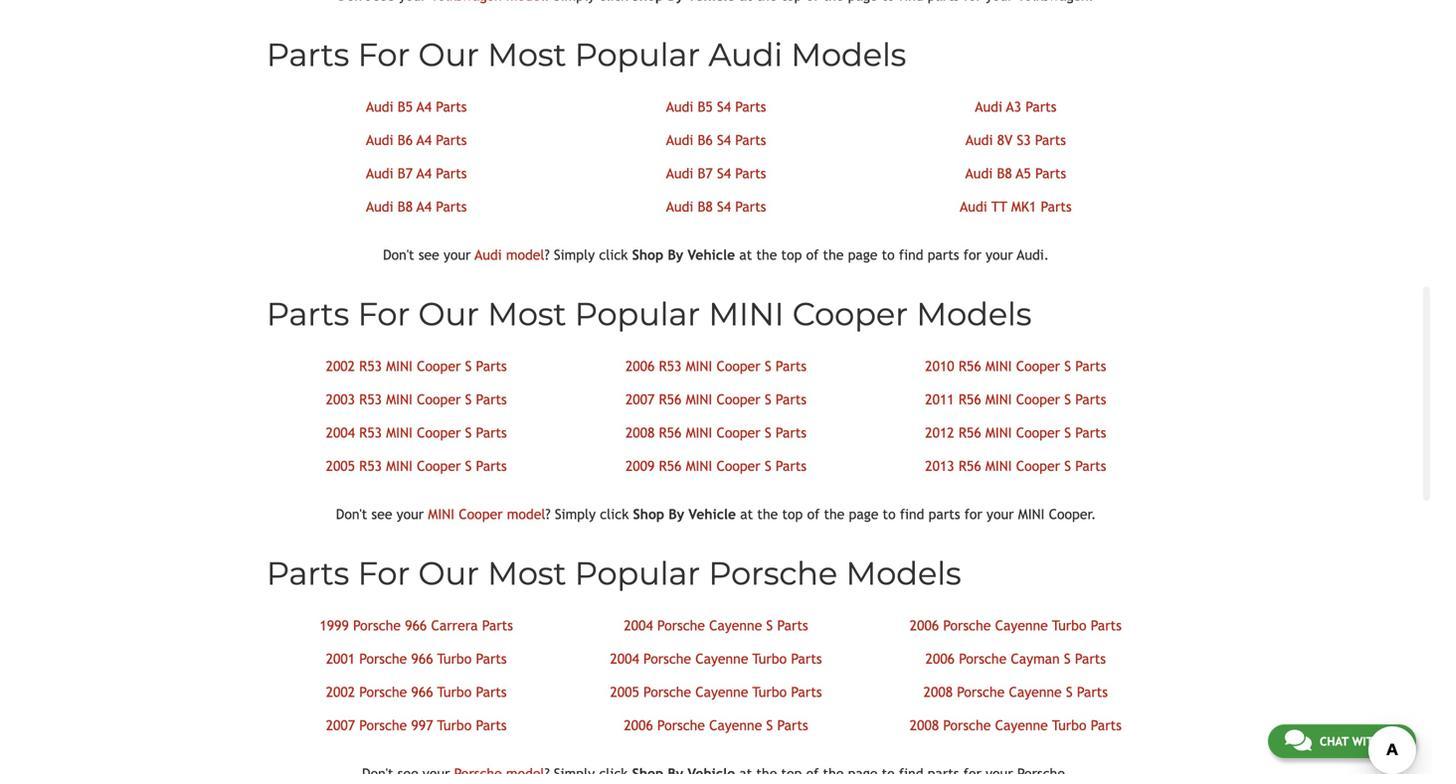 Task type: locate. For each thing, give the bounding box(es) containing it.
comments image
[[1285, 729, 1312, 753]]

cooper for 2012 r56 mini cooper s parts
[[1016, 425, 1060, 441]]

0 horizontal spatial 2007
[[326, 718, 355, 734]]

2006 down 2006 porsche cayenne turbo parts link
[[926, 651, 955, 667]]

4 a4 from the top
[[417, 199, 432, 215]]

s for 2010 r56 mini cooper s parts
[[1064, 359, 1071, 374]]

turbo for 2002 porsche 966 turbo parts
[[437, 685, 472, 701]]

b5
[[398, 99, 413, 115], [698, 99, 713, 115]]

turbo for 2004 porsche cayenne turbo parts
[[752, 651, 787, 667]]

1 our from the top
[[418, 35, 479, 74]]

r56 up 2008 r56 mini cooper s parts link on the bottom of the page
[[659, 392, 682, 408]]

audi.
[[1017, 247, 1049, 263]]

mini down 2003 r53 mini cooper s parts
[[386, 425, 413, 441]]

for
[[358, 35, 410, 74], [358, 295, 410, 334], [358, 554, 410, 593]]

1 vertical spatial click
[[600, 507, 629, 523]]

r53 down parts for our most popular mini cooper models
[[659, 359, 682, 374]]

0 vertical spatial vehicle
[[688, 247, 735, 263]]

0 vertical spatial 2002
[[326, 359, 355, 374]]

porsche for 2006 porsche cayman s parts
[[959, 651, 1007, 667]]

chat
[[1320, 735, 1349, 749]]

1 vertical spatial our
[[418, 295, 479, 334]]

r53
[[359, 359, 382, 374], [659, 359, 682, 374], [359, 392, 382, 408], [359, 425, 382, 441], [359, 458, 382, 474]]

2 vertical spatial models
[[846, 554, 961, 593]]

a4 down 'audi b7 a4 parts' link
[[417, 199, 432, 215]]

vehicle
[[688, 247, 735, 263], [688, 507, 736, 523]]

s up cooper.
[[1064, 458, 1071, 474]]

1 vertical spatial by
[[669, 507, 684, 523]]

0 vertical spatial 2004
[[326, 425, 355, 441]]

s4 for b6
[[717, 132, 731, 148]]

don't see your mini cooper model ? simply click shop by vehicle at the top of the page to find parts for your mini cooper.
[[336, 507, 1096, 523]]

0 vertical spatial for
[[358, 35, 410, 74]]

turbo for 2001 porsche 966 turbo parts
[[437, 651, 472, 667]]

1 vertical spatial vehicle
[[688, 507, 736, 523]]

1 vertical spatial 2005
[[610, 685, 639, 701]]

0 vertical spatial page
[[848, 247, 878, 263]]

3 s4 from the top
[[717, 166, 731, 182]]

b6 down "audi b5 a4 parts" link
[[398, 132, 413, 148]]

0 vertical spatial top
[[781, 247, 802, 263]]

2 most from the top
[[488, 295, 566, 334]]

2007 up 2009
[[625, 392, 655, 408]]

porsche left 997
[[359, 718, 407, 734]]

porsche down 2006 porsche cayenne turbo parts link
[[959, 651, 1007, 667]]

mini cooper model link
[[428, 507, 545, 523]]

porsche for 2002 porsche 966 turbo parts
[[359, 685, 407, 701]]

porsche up 2004 porsche cayenne s parts
[[709, 554, 838, 593]]

cooper.
[[1049, 507, 1096, 523]]

s up 2003 r53 mini cooper s parts
[[465, 359, 472, 374]]

1 vertical spatial popular
[[575, 295, 700, 334]]

most
[[488, 35, 566, 74], [488, 295, 566, 334], [488, 554, 566, 593]]

turbo down 'carrera' on the bottom left of the page
[[437, 651, 472, 667]]

1 vertical spatial 966
[[411, 651, 433, 667]]

cayenne
[[709, 618, 762, 634], [995, 618, 1048, 634], [695, 651, 748, 667], [695, 685, 748, 701], [1009, 685, 1062, 701], [709, 718, 762, 734], [995, 718, 1048, 734]]

1 horizontal spatial see
[[419, 247, 439, 263]]

2008 down '2008 porsche cayenne s parts' 'link' in the right bottom of the page
[[910, 718, 939, 734]]

0 horizontal spatial don't
[[336, 507, 367, 523]]

top
[[781, 247, 802, 263], [782, 507, 803, 523]]

don't
[[383, 247, 414, 263], [336, 507, 367, 523]]

0 horizontal spatial see
[[371, 507, 392, 523]]

2008 up 2008 porsche cayenne turbo parts
[[924, 685, 953, 701]]

simply right audi model link
[[554, 247, 595, 263]]

s for 2012 r56 mini cooper s parts
[[1064, 425, 1071, 441]]

audi
[[709, 35, 783, 74], [366, 99, 393, 115], [666, 99, 693, 115], [975, 99, 1002, 115], [366, 132, 393, 148], [666, 132, 693, 148], [965, 132, 993, 148], [366, 166, 393, 182], [666, 166, 693, 182], [965, 166, 993, 182], [366, 199, 393, 215], [666, 199, 693, 215], [960, 199, 987, 215], [475, 247, 502, 263]]

1 popular from the top
[[575, 35, 700, 74]]

3 most from the top
[[488, 554, 566, 593]]

2006 for 2006 porsche cayenne turbo parts
[[910, 618, 939, 634]]

r53 for 2005
[[359, 458, 382, 474]]

for left audi. on the top
[[963, 247, 981, 263]]

2 2002 from the top
[[326, 685, 355, 701]]

2005 down 2003
[[326, 458, 355, 474]]

parts down '2013'
[[929, 507, 960, 523]]

s up 2012 r56 mini cooper s parts link
[[1064, 392, 1071, 408]]

vehicle down audi b8 s4 parts link
[[688, 247, 735, 263]]

0 vertical spatial 2008
[[625, 425, 655, 441]]

cooper for 2006 r53 mini cooper s parts
[[716, 359, 761, 374]]

1 vertical spatial don't
[[336, 507, 367, 523]]

1 vertical spatial for
[[358, 295, 410, 334]]

4 s4 from the top
[[717, 199, 731, 215]]

2008 up 2009
[[625, 425, 655, 441]]

2008 for 2008 porsche cayenne s parts
[[924, 685, 953, 701]]

our up 'carrera' on the bottom left of the page
[[418, 554, 479, 593]]

a4 for b6
[[417, 132, 432, 148]]

2003
[[326, 392, 355, 408]]

turbo right 997
[[437, 718, 472, 734]]

2006 for 2006 porsche cayman s parts
[[926, 651, 955, 667]]

2006
[[625, 359, 655, 374], [910, 618, 939, 634], [926, 651, 955, 667], [624, 718, 653, 734]]

2006 for 2006 r53 mini cooper s parts
[[625, 359, 655, 374]]

porsche for 2007 porsche 997 turbo parts
[[359, 718, 407, 734]]

s right cayman
[[1064, 651, 1071, 667]]

cayenne down '2005 porsche cayenne turbo parts' link
[[709, 718, 762, 734]]

2 for from the top
[[358, 295, 410, 334]]

audi for audi tt mk1 parts
[[960, 199, 987, 215]]

966 for 2002
[[411, 685, 433, 701]]

mini up 2007 r56 mini cooper s parts
[[686, 359, 712, 374]]

0 vertical spatial at
[[739, 247, 752, 263]]

porsche for 2001 porsche 966 turbo parts
[[359, 651, 407, 667]]

2 a4 from the top
[[417, 132, 432, 148]]

don't down audi b8 a4 parts link on the left of page
[[383, 247, 414, 263]]

1 vertical spatial 2004
[[624, 618, 653, 634]]

of
[[806, 247, 819, 263], [807, 507, 820, 523]]

2004 for 2004 porsche cayenne turbo parts
[[610, 651, 639, 667]]

2006 porsche cayman s parts link
[[926, 651, 1106, 667]]

porsche up 2004 porsche cayenne turbo parts
[[657, 618, 705, 634]]

0 vertical spatial for
[[963, 247, 981, 263]]

s for 2003 r53 mini cooper s parts
[[465, 392, 472, 408]]

audi b8 a5 parts link
[[965, 166, 1066, 182]]

cooper for 2005 r53 mini cooper s parts
[[417, 458, 461, 474]]

1 vertical spatial model
[[507, 507, 545, 523]]

2009 r56 mini cooper s parts link
[[625, 458, 807, 474]]

for for parts for our most popular porsche models
[[358, 554, 410, 593]]

s up 2011 r56 mini cooper s parts link on the bottom
[[1064, 359, 1071, 374]]

2 b5 from the left
[[698, 99, 713, 115]]

s up '2004 r53 mini cooper s parts' 'link'
[[465, 392, 472, 408]]

2 b7 from the left
[[698, 166, 713, 182]]

cooper
[[792, 295, 908, 334], [417, 359, 461, 374], [716, 359, 761, 374], [1016, 359, 1060, 374], [417, 392, 461, 408], [716, 392, 761, 408], [1016, 392, 1060, 408], [417, 425, 461, 441], [716, 425, 761, 441], [1016, 425, 1060, 441], [417, 458, 461, 474], [716, 458, 761, 474], [1016, 458, 1060, 474], [459, 507, 503, 523]]

0 horizontal spatial 2005
[[326, 458, 355, 474]]

2002 porsche 966 turbo parts
[[326, 685, 507, 701]]

shop down 2009
[[633, 507, 664, 523]]

0 vertical spatial 2007
[[625, 392, 655, 408]]

porsche up 2007 porsche 997 turbo parts link
[[359, 685, 407, 701]]

turbo for 2005 porsche cayenne turbo parts
[[752, 685, 787, 701]]

a4 for b7
[[417, 166, 432, 182]]

3 for from the top
[[358, 554, 410, 593]]

2006 r53 mini cooper s parts link
[[625, 359, 807, 374]]

2005 down 2004 porsche cayenne turbo parts
[[610, 685, 639, 701]]

audi b7 a4 parts link
[[366, 166, 467, 182]]

b5 up the 'audi b6 s4 parts'
[[698, 99, 713, 115]]

mini up 2011 r56 mini cooper s parts
[[985, 359, 1012, 374]]

1 vertical spatial models
[[916, 295, 1032, 334]]

1 for from the top
[[358, 35, 410, 74]]

carrera
[[431, 618, 478, 634]]

s for 2007 r56 mini cooper s parts
[[765, 392, 771, 408]]

r56 for 2008
[[659, 425, 682, 441]]

2 vertical spatial 966
[[411, 685, 433, 701]]

2002
[[326, 359, 355, 374], [326, 685, 355, 701]]

don't down 2005 r53 mini cooper s parts "link"
[[336, 507, 367, 523]]

0 vertical spatial parts
[[928, 247, 959, 263]]

turbo down 2004 porsche cayenne s parts 'link'
[[752, 651, 787, 667]]

966 up 2001 porsche 966 turbo parts link
[[405, 618, 427, 634]]

r53 for 2003
[[359, 392, 382, 408]]

a3
[[1006, 99, 1021, 115]]

mini for 2003 r53 mini cooper s parts
[[386, 392, 413, 408]]

1999 porsche 966 carrera parts link
[[320, 618, 513, 634]]

3 our from the top
[[418, 554, 479, 593]]

r56 right '2013'
[[959, 458, 981, 474]]

1 b7 from the left
[[398, 166, 413, 182]]

don't for don't see your audi model ? simply click shop by vehicle at the top of the page to find parts for your audi.
[[383, 247, 414, 263]]

s4 up the 'audi b6 s4 parts'
[[717, 99, 731, 115]]

1 2002 from the top
[[326, 359, 355, 374]]

with
[[1352, 735, 1381, 749]]

1 b5 from the left
[[398, 99, 413, 115]]

for down 2013 r56 mini cooper s parts
[[964, 507, 982, 523]]

r56
[[959, 359, 981, 374], [659, 392, 682, 408], [959, 392, 981, 408], [659, 425, 682, 441], [959, 425, 981, 441], [659, 458, 682, 474], [959, 458, 981, 474]]

s down 2008 r56 mini cooper s parts link on the bottom of the page
[[765, 458, 771, 474]]

?
[[545, 247, 550, 263], [545, 507, 551, 523]]

2012 r56 mini cooper s parts
[[925, 425, 1106, 441]]

r53 for 2006
[[659, 359, 682, 374]]

2001 porsche 966 turbo parts
[[326, 651, 507, 667]]

2002 for 2002 porsche 966 turbo parts
[[326, 685, 355, 701]]

966 up 997
[[411, 685, 433, 701]]

a4 down "audi b5 a4 parts" link
[[417, 132, 432, 148]]

b5 up the audi b6 a4 parts link
[[398, 99, 413, 115]]

1 horizontal spatial b5
[[698, 99, 713, 115]]

r53 down '2004 r53 mini cooper s parts' 'link'
[[359, 458, 382, 474]]

a4 up audi b8 a4 parts link on the left of page
[[417, 166, 432, 182]]

0 horizontal spatial b6
[[398, 132, 413, 148]]

s for 2009 r56 mini cooper s parts
[[765, 458, 771, 474]]

2008 porsche cayenne s parts
[[924, 685, 1108, 701]]

s4 up audi b7 s4 parts
[[717, 132, 731, 148]]

b5 for a4
[[398, 99, 413, 115]]

966 for 1999
[[405, 618, 427, 634]]

2 vertical spatial 2004
[[610, 651, 639, 667]]

popular up 2006 r53 mini cooper s parts
[[575, 295, 700, 334]]

1 horizontal spatial b8
[[698, 199, 713, 215]]

turbo up cayman
[[1052, 618, 1086, 634]]

s4 for b8
[[717, 199, 731, 215]]

cayenne for 2004 porsche cayenne turbo parts
[[695, 651, 748, 667]]

2007 for 2007 porsche 997 turbo parts
[[326, 718, 355, 734]]

s up mini cooper model link
[[465, 458, 472, 474]]

audi a3 parts link
[[975, 99, 1057, 115]]

0 vertical spatial models
[[791, 35, 906, 74]]

b7 for a4
[[398, 166, 413, 182]]

966 for 2001
[[411, 651, 433, 667]]

b8 down audi b7 s4 parts
[[698, 199, 713, 215]]

1 most from the top
[[488, 35, 566, 74]]

2006 down '2005 porsche cayenne turbo parts' link
[[624, 718, 653, 734]]

porsche right 2001
[[359, 651, 407, 667]]

2008 porsche cayenne s parts link
[[924, 685, 1108, 701]]

porsche up 2008 porsche cayenne turbo parts link at the right bottom of page
[[957, 685, 1005, 701]]

audi for audi b6 a4 parts
[[366, 132, 393, 148]]

audi for audi b5 a4 parts
[[366, 99, 393, 115]]

the
[[756, 247, 777, 263], [823, 247, 844, 263], [757, 507, 778, 523], [824, 507, 845, 523]]

2 vertical spatial most
[[488, 554, 566, 593]]

cayman
[[1011, 651, 1060, 667]]

r53 up 2003 r53 mini cooper s parts
[[359, 359, 382, 374]]

porsche for 2004 porsche cayenne s parts
[[657, 618, 705, 634]]

mini for 2007 r56 mini cooper s parts
[[686, 392, 712, 408]]

2 vertical spatial our
[[418, 554, 479, 593]]

by down 2009 r56 mini cooper s parts link
[[669, 507, 684, 523]]

page
[[848, 247, 878, 263], [849, 507, 878, 523]]

1 b6 from the left
[[398, 132, 413, 148]]

2 vertical spatial for
[[358, 554, 410, 593]]

1 vertical spatial most
[[488, 295, 566, 334]]

audi b7 s4 parts link
[[666, 166, 766, 182]]

0 vertical spatial don't
[[383, 247, 414, 263]]

2007
[[625, 392, 655, 408], [326, 718, 355, 734]]

r53 down 2003 r53 mini cooper s parts
[[359, 425, 382, 441]]

popular
[[575, 35, 700, 74], [575, 295, 700, 334], [575, 554, 700, 593]]

audi tt mk1 parts link
[[960, 199, 1072, 215]]

b7 for s4
[[698, 166, 713, 182]]

for up "audi b5 a4 parts" link
[[358, 35, 410, 74]]

popular for porsche
[[575, 554, 700, 593]]

2005 porsche cayenne turbo parts
[[610, 685, 822, 701]]

cayenne up 2006 porsche cayenne s parts link
[[695, 685, 748, 701]]

1 horizontal spatial don't
[[383, 247, 414, 263]]

a4 up the audi b6 a4 parts link
[[417, 99, 432, 115]]

most for audi
[[488, 35, 566, 74]]

mini up '2004 r53 mini cooper s parts' 'link'
[[386, 392, 413, 408]]

cayenne up 2004 porsche cayenne turbo parts
[[709, 618, 762, 634]]

a4 for b8
[[417, 199, 432, 215]]

our up "audi b5 a4 parts" link
[[418, 35, 479, 74]]

2007 for 2007 r56 mini cooper s parts
[[625, 392, 655, 408]]

porsche for 2008 porsche cayenne s parts
[[957, 685, 1005, 701]]

s4 for b7
[[717, 166, 731, 182]]

porsche up 2006 porsche cayman s parts
[[943, 618, 991, 634]]

2006 porsche cayenne turbo parts link
[[910, 618, 1122, 634]]

1 vertical spatial page
[[849, 507, 878, 523]]

1 horizontal spatial 2005
[[610, 685, 639, 701]]

2 horizontal spatial b8
[[997, 166, 1012, 182]]

2002 up 2003
[[326, 359, 355, 374]]

for
[[963, 247, 981, 263], [964, 507, 982, 523]]

r56 up 2009 r56 mini cooper s parts
[[659, 425, 682, 441]]

1 vertical spatial to
[[883, 507, 896, 523]]

mini down '2004 r53 mini cooper s parts' 'link'
[[386, 458, 413, 474]]

r56 right 2012 on the right bottom of page
[[959, 425, 981, 441]]

8v
[[997, 132, 1013, 148]]

mini for 2002 r53 mini cooper s parts
[[386, 359, 413, 374]]

s4 down audi b6 s4 parts link
[[717, 166, 731, 182]]

0 vertical spatial most
[[488, 35, 566, 74]]

porsche for 2006 porsche cayenne s parts
[[657, 718, 705, 734]]

1 vertical spatial parts
[[929, 507, 960, 523]]

simply up the 'parts for our most popular porsche models'
[[555, 507, 596, 523]]

porsche down 2008 porsche cayenne s parts
[[943, 718, 991, 734]]

cayenne for 2005 porsche cayenne turbo parts
[[695, 685, 748, 701]]

r56 right 2009
[[659, 458, 682, 474]]

0 vertical spatial see
[[419, 247, 439, 263]]

2002 down 2001
[[326, 685, 355, 701]]

0 vertical spatial by
[[668, 247, 683, 263]]

s down 2003 r53 mini cooper s parts
[[465, 425, 472, 441]]

parts for our most popular audi models
[[267, 35, 906, 74]]

0 vertical spatial our
[[418, 35, 479, 74]]

porsche up 2005 porsche cayenne turbo parts
[[643, 651, 691, 667]]

0 vertical spatial find
[[899, 247, 923, 263]]

0 vertical spatial click
[[599, 247, 628, 263]]

3 popular from the top
[[575, 554, 700, 593]]

audi for audi b7 s4 parts
[[666, 166, 693, 182]]

s up 2007 r56 mini cooper s parts
[[765, 359, 771, 374]]

2006 down parts for our most popular mini cooper models
[[625, 359, 655, 374]]

mini up 2009 r56 mini cooper s parts
[[686, 425, 712, 441]]

0 vertical spatial 2005
[[326, 458, 355, 474]]

2003 r53 mini cooper s parts
[[326, 392, 507, 408]]

r56 for 2010
[[959, 359, 981, 374]]

1 a4 from the top
[[417, 99, 432, 115]]

click down 2009
[[600, 507, 629, 523]]

2008 for 2008 porsche cayenne turbo parts
[[910, 718, 939, 734]]

parts
[[267, 35, 349, 74], [436, 99, 467, 115], [735, 99, 766, 115], [1026, 99, 1057, 115], [436, 132, 467, 148], [735, 132, 766, 148], [1035, 132, 1066, 148], [436, 166, 467, 182], [735, 166, 766, 182], [1035, 166, 1066, 182], [436, 199, 467, 215], [735, 199, 766, 215], [1041, 199, 1072, 215], [267, 295, 349, 334], [476, 359, 507, 374], [776, 359, 807, 374], [1075, 359, 1106, 374], [476, 392, 507, 408], [776, 392, 807, 408], [1075, 392, 1106, 408], [476, 425, 507, 441], [776, 425, 807, 441], [1075, 425, 1106, 441], [476, 458, 507, 474], [776, 458, 807, 474], [1075, 458, 1106, 474], [267, 554, 349, 593], [482, 618, 513, 634], [777, 618, 808, 634], [1091, 618, 1122, 634], [476, 651, 507, 667], [791, 651, 822, 667], [1075, 651, 1106, 667], [476, 685, 507, 701], [791, 685, 822, 701], [1077, 685, 1108, 701], [476, 718, 507, 734], [777, 718, 808, 734], [1091, 718, 1122, 734]]

1 horizontal spatial b6
[[698, 132, 713, 148]]

b7 up audi b8 a4 parts link on the left of page
[[398, 166, 413, 182]]

mini down 2012 r56 mini cooper s parts link
[[985, 458, 1012, 474]]

porsche
[[709, 554, 838, 593], [353, 618, 401, 634], [657, 618, 705, 634], [943, 618, 991, 634], [359, 651, 407, 667], [643, 651, 691, 667], [959, 651, 1007, 667], [359, 685, 407, 701], [643, 685, 691, 701], [957, 685, 1005, 701], [359, 718, 407, 734], [657, 718, 705, 734], [943, 718, 991, 734]]

1 horizontal spatial 2007
[[625, 392, 655, 408]]

2005
[[326, 458, 355, 474], [610, 685, 639, 701]]

0 vertical spatial popular
[[575, 35, 700, 74]]

0 horizontal spatial b8
[[398, 199, 413, 215]]

b8
[[997, 166, 1012, 182], [398, 199, 413, 215], [698, 199, 713, 215]]

vehicle down 2009 r56 mini cooper s parts link
[[688, 507, 736, 523]]

0 horizontal spatial b7
[[398, 166, 413, 182]]

audi b5 s4 parts link
[[666, 99, 766, 115]]

1 vertical spatial 2002
[[326, 685, 355, 701]]

simply
[[554, 247, 595, 263], [555, 507, 596, 523]]

click up parts for our most popular mini cooper models
[[599, 247, 628, 263]]

shop
[[632, 247, 663, 263], [633, 507, 664, 523]]

turbo
[[1052, 618, 1086, 634], [437, 651, 472, 667], [752, 651, 787, 667], [437, 685, 472, 701], [752, 685, 787, 701], [437, 718, 472, 734], [1052, 718, 1086, 734]]

at down 2009 r56 mini cooper s parts
[[740, 507, 753, 523]]

popular for mini
[[575, 295, 700, 334]]

2 b6 from the left
[[698, 132, 713, 148]]

2006 up 2006 porsche cayman s parts link
[[910, 618, 939, 634]]

r56 right 2011
[[959, 392, 981, 408]]

0 vertical spatial of
[[806, 247, 819, 263]]

2007 down 2001
[[326, 718, 355, 734]]

your down 2005 r53 mini cooper s parts "link"
[[396, 507, 424, 523]]

2 vertical spatial popular
[[575, 554, 700, 593]]

2002 for 2002 r53 mini cooper s parts
[[326, 359, 355, 374]]

mk1
[[1011, 199, 1037, 215]]

0 vertical spatial 966
[[405, 618, 427, 634]]

2011 r56 mini cooper s parts
[[925, 392, 1106, 408]]

2004 r53 mini cooper s parts link
[[326, 425, 507, 441]]

audi for audi b5 s4 parts
[[666, 99, 693, 115]]

1 horizontal spatial b7
[[698, 166, 713, 182]]

most for porsche
[[488, 554, 566, 593]]

see for don't see your audi model ? simply click shop by vehicle at the top of the page to find parts for your audi.
[[419, 247, 439, 263]]

parts left audi. on the top
[[928, 247, 959, 263]]

mini for 2010 r56 mini cooper s parts
[[985, 359, 1012, 374]]

at down audi b8 s4 parts link
[[739, 247, 752, 263]]

cayenne for 2006 porsche cayenne turbo parts
[[995, 618, 1048, 634]]

2 s4 from the top
[[717, 132, 731, 148]]

0 horizontal spatial b5
[[398, 99, 413, 115]]

b8 left a5
[[997, 166, 1012, 182]]

cooper for 2008 r56 mini cooper s parts
[[716, 425, 761, 441]]

2008
[[625, 425, 655, 441], [924, 685, 953, 701], [910, 718, 939, 734]]

1 vertical spatial see
[[371, 507, 392, 523]]

2 vertical spatial 2008
[[910, 718, 939, 734]]

2004 porsche cayenne s parts
[[624, 618, 808, 634]]

1 vertical spatial 2008
[[924, 685, 953, 701]]

audi b7 a4 parts
[[366, 166, 467, 182]]

s4 down audi b7 s4 parts
[[717, 199, 731, 215]]

3 a4 from the top
[[417, 166, 432, 182]]

1 s4 from the top
[[717, 99, 731, 115]]

2010 r56 mini cooper s parts
[[925, 359, 1106, 374]]

s
[[465, 359, 472, 374], [765, 359, 771, 374], [1064, 359, 1071, 374], [465, 392, 472, 408], [765, 392, 771, 408], [1064, 392, 1071, 408], [465, 425, 472, 441], [765, 425, 771, 441], [1064, 425, 1071, 441], [465, 458, 472, 474], [765, 458, 771, 474], [1064, 458, 1071, 474], [766, 618, 773, 634], [1064, 651, 1071, 667], [1066, 685, 1073, 701], [766, 718, 773, 734]]

mini for 2011 r56 mini cooper s parts
[[985, 392, 1012, 408]]

1 vertical spatial 2007
[[326, 718, 355, 734]]

cooper for 2002 r53 mini cooper s parts
[[417, 359, 461, 374]]

2 popular from the top
[[575, 295, 700, 334]]

2 our from the top
[[418, 295, 479, 334]]

us
[[1385, 735, 1399, 749]]



Task type: describe. For each thing, give the bounding box(es) containing it.
audi tt mk1 parts
[[960, 199, 1072, 215]]

your down 2013 r56 mini cooper s parts
[[987, 507, 1014, 523]]

2006 porsche cayenne s parts link
[[624, 718, 808, 734]]

a5
[[1016, 166, 1031, 182]]

a4 for b5
[[417, 99, 432, 115]]

audi b5 s4 parts
[[666, 99, 766, 115]]

audi b5 a4 parts link
[[366, 99, 467, 115]]

2005 for 2005 porsche cayenne turbo parts
[[610, 685, 639, 701]]

2002 r53 mini cooper s parts link
[[326, 359, 507, 374]]

audi for audi b8 a4 parts
[[366, 199, 393, 215]]

b8 for a4
[[398, 199, 413, 215]]

s for 2005 r53 mini cooper s parts
[[465, 458, 472, 474]]

models for parts for our most popular porsche models
[[846, 554, 961, 593]]

s up 2004 porsche cayenne turbo parts
[[766, 618, 773, 634]]

porsche for 2005 porsche cayenne turbo parts
[[643, 685, 691, 701]]

2012
[[925, 425, 954, 441]]

2004 porsche cayenne turbo parts
[[610, 651, 822, 667]]

2007 porsche 997 turbo parts
[[326, 718, 507, 734]]

2004 porsche cayenne turbo parts link
[[610, 651, 822, 667]]

2006 porsche cayman s parts
[[926, 651, 1106, 667]]

2002 porsche 966 turbo parts link
[[326, 685, 507, 701]]

b6 for a4
[[398, 132, 413, 148]]

audi b7 s4 parts
[[666, 166, 766, 182]]

2006 porsche cayenne s parts
[[624, 718, 808, 734]]

cooper for 2011 r56 mini cooper s parts
[[1016, 392, 1060, 408]]

audi for audi a3 parts
[[975, 99, 1002, 115]]

1 vertical spatial find
[[900, 507, 924, 523]]

cayenne for 2006 porsche cayenne s parts
[[709, 718, 762, 734]]

audi for audi b8 s4 parts
[[666, 199, 693, 215]]

our for parts for our most popular porsche models
[[418, 554, 479, 593]]

0 vertical spatial simply
[[554, 247, 595, 263]]

cooper for 2009 r56 mini cooper s parts
[[716, 458, 761, 474]]

2008 porsche cayenne turbo parts link
[[910, 718, 1122, 734]]

parts for our most popular mini cooper models
[[267, 295, 1032, 334]]

cooper for 2003 r53 mini cooper s parts
[[417, 392, 461, 408]]

s up 2008 porsche cayenne turbo parts
[[1066, 685, 1073, 701]]

audi for audi b7 a4 parts
[[366, 166, 393, 182]]

1 vertical spatial top
[[782, 507, 803, 523]]

chat with us
[[1320, 735, 1399, 749]]

1999
[[320, 618, 349, 634]]

porsche for 2008 porsche cayenne turbo parts
[[943, 718, 991, 734]]

audi b8 s4 parts link
[[666, 199, 766, 215]]

2006 r53 mini cooper s parts
[[625, 359, 807, 374]]

1999 porsche 966 carrera parts
[[320, 618, 513, 634]]

tt
[[991, 199, 1007, 215]]

mini for 2013 r56 mini cooper s parts
[[985, 458, 1012, 474]]

mini for 2005 r53 mini cooper s parts
[[386, 458, 413, 474]]

0 vertical spatial ?
[[545, 247, 550, 263]]

audi b8 a5 parts
[[965, 166, 1066, 182]]

2006 for 2006 porsche cayenne s parts
[[624, 718, 653, 734]]

our for parts for our most popular audi models
[[418, 35, 479, 74]]

s for 2008 r56 mini cooper s parts
[[765, 425, 771, 441]]

cayenne for 2004 porsche cayenne s parts
[[709, 618, 762, 634]]

mini for 2008 r56 mini cooper s parts
[[686, 425, 712, 441]]

audi b6 a4 parts
[[366, 132, 467, 148]]

parts for our most popular porsche models
[[267, 554, 961, 593]]

mini down 2005 r53 mini cooper s parts at the left of the page
[[428, 507, 455, 523]]

2011 r56 mini cooper s parts link
[[925, 392, 1106, 408]]

2010 r56 mini cooper s parts link
[[925, 359, 1106, 374]]

audi b6 s4 parts
[[666, 132, 766, 148]]

for for parts for our most popular audi models
[[358, 35, 410, 74]]

b6 for s4
[[698, 132, 713, 148]]

turbo for 2006 porsche cayenne turbo parts
[[1052, 618, 1086, 634]]

turbo for 2007 porsche 997 turbo parts
[[437, 718, 472, 734]]

audi b8 a4 parts
[[366, 199, 467, 215]]

audi b8 s4 parts
[[666, 199, 766, 215]]

2001
[[326, 651, 355, 667]]

cooper for 2013 r56 mini cooper s parts
[[1016, 458, 1060, 474]]

mini for 2009 r56 mini cooper s parts
[[686, 458, 712, 474]]

audi for audi b6 s4 parts
[[666, 132, 693, 148]]

audi b6 a4 parts link
[[366, 132, 467, 148]]

2005 porsche cayenne turbo parts link
[[610, 685, 822, 701]]

your left audi model link
[[444, 247, 471, 263]]

audi model link
[[475, 247, 545, 263]]

b5 for s4
[[698, 99, 713, 115]]

2013
[[925, 458, 954, 474]]

audi b8 a4 parts link
[[366, 199, 467, 215]]

s for 2013 r56 mini cooper s parts
[[1064, 458, 1071, 474]]

r53 for 2004
[[359, 425, 382, 441]]

cayenne for 2008 porsche cayenne turbo parts
[[995, 718, 1048, 734]]

1 vertical spatial simply
[[555, 507, 596, 523]]

s4 for b5
[[717, 99, 731, 115]]

2005 r53 mini cooper s parts
[[326, 458, 507, 474]]

0 vertical spatial shop
[[632, 247, 663, 263]]

r56 for 2009
[[659, 458, 682, 474]]

1 vertical spatial at
[[740, 507, 753, 523]]

2003 r53 mini cooper s parts link
[[326, 392, 507, 408]]

mini for 2006 r53 mini cooper s parts
[[686, 359, 712, 374]]

2008 porsche cayenne turbo parts
[[910, 718, 1122, 734]]

2006 porsche cayenne turbo parts
[[910, 618, 1122, 634]]

2007 porsche 997 turbo parts link
[[326, 718, 507, 734]]

mini up 2006 r53 mini cooper s parts "link"
[[709, 295, 784, 334]]

2013 r56 mini cooper s parts
[[925, 458, 1106, 474]]

2011
[[925, 392, 954, 408]]

models for parts for our most popular audi models
[[791, 35, 906, 74]]

2001 porsche 966 turbo parts link
[[326, 651, 507, 667]]

2009
[[625, 458, 655, 474]]

2005 r53 mini cooper s parts link
[[326, 458, 507, 474]]

2007 r56 mini cooper s parts link
[[625, 392, 807, 408]]

1 vertical spatial ?
[[545, 507, 551, 523]]

turbo for 2008 porsche cayenne turbo parts
[[1052, 718, 1086, 734]]

b8 for a5
[[997, 166, 1012, 182]]

audi b6 s4 parts link
[[666, 132, 766, 148]]

your left audi. on the top
[[986, 247, 1013, 263]]

r56 for 2012
[[959, 425, 981, 441]]

most for mini
[[488, 295, 566, 334]]

s for 2006 r53 mini cooper s parts
[[765, 359, 771, 374]]

1 vertical spatial shop
[[633, 507, 664, 523]]

2007 r56 mini cooper s parts
[[625, 392, 807, 408]]

chat with us link
[[1268, 725, 1416, 759]]

cooper for 2004 r53 mini cooper s parts
[[417, 425, 461, 441]]

porsche for 2006 porsche cayenne turbo parts
[[943, 618, 991, 634]]

see for don't see your mini cooper model ? simply click shop by vehicle at the top of the page to find parts for your mini cooper.
[[371, 507, 392, 523]]

2004 porsche cayenne s parts link
[[624, 618, 808, 634]]

2012 r56 mini cooper s parts link
[[925, 425, 1106, 441]]

mini for 2004 r53 mini cooper s parts
[[386, 425, 413, 441]]

porsche for 1999 porsche 966 carrera parts
[[353, 618, 401, 634]]

porsche for 2004 porsche cayenne turbo parts
[[643, 651, 691, 667]]

1 vertical spatial for
[[964, 507, 982, 523]]

s for 2011 r56 mini cooper s parts
[[1064, 392, 1071, 408]]

mini left cooper.
[[1018, 507, 1045, 523]]

s for 2002 r53 mini cooper s parts
[[465, 359, 472, 374]]

r53 for 2002
[[359, 359, 382, 374]]

2008 r56 mini cooper s parts
[[625, 425, 807, 441]]

don't see your audi model ? simply click shop by vehicle at the top of the page to find parts for your audi.
[[383, 247, 1049, 263]]

audi a3 parts
[[975, 99, 1057, 115]]

2013 r56 mini cooper s parts link
[[925, 458, 1106, 474]]

cooper for 2010 r56 mini cooper s parts
[[1016, 359, 1060, 374]]

2008 r56 mini cooper s parts link
[[625, 425, 807, 441]]

our for parts for our most popular mini cooper models
[[418, 295, 479, 334]]

0 vertical spatial model
[[506, 247, 545, 263]]

audi 8v s3 parts
[[965, 132, 1066, 148]]

1 vertical spatial of
[[807, 507, 820, 523]]

audi b5 a4 parts
[[366, 99, 467, 115]]

s down '2005 porsche cayenne turbo parts' link
[[766, 718, 773, 734]]

b8 for s4
[[698, 199, 713, 215]]

cooper for 2007 r56 mini cooper s parts
[[716, 392, 761, 408]]

2004 r53 mini cooper s parts
[[326, 425, 507, 441]]

audi 8v s3 parts link
[[965, 132, 1066, 148]]

2010
[[925, 359, 954, 374]]

2009 r56 mini cooper s parts
[[625, 458, 807, 474]]

mini for 2012 r56 mini cooper s parts
[[985, 425, 1012, 441]]

2005 for 2005 r53 mini cooper s parts
[[326, 458, 355, 474]]

0 vertical spatial to
[[882, 247, 895, 263]]

don't for don't see your mini cooper model ? simply click shop by vehicle at the top of the page to find parts for your mini cooper.
[[336, 507, 367, 523]]

s3
[[1017, 132, 1031, 148]]

2002 r53 mini cooper s parts
[[326, 359, 507, 374]]



Task type: vqa. For each thing, say whether or not it's contained in the screenshot.


